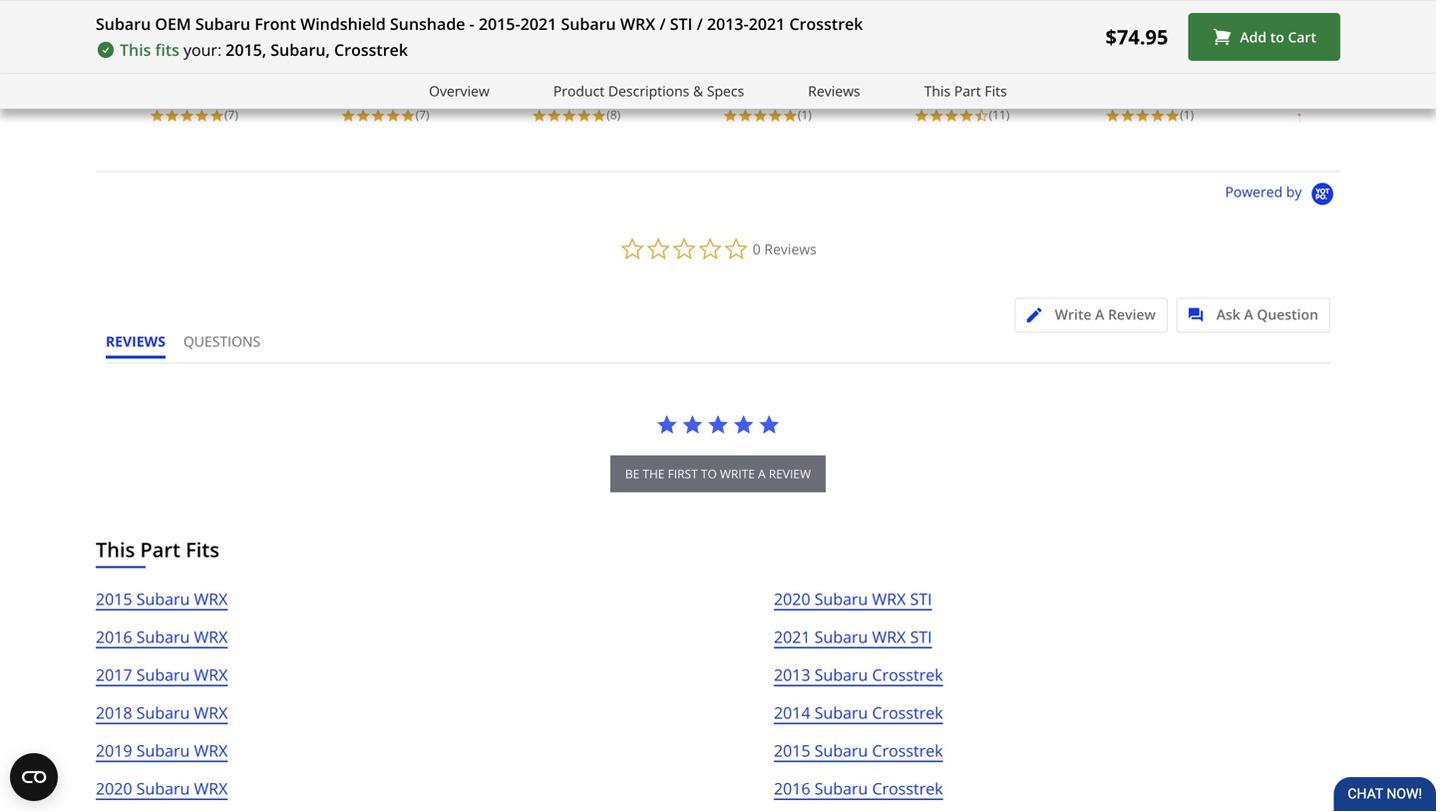 Task type: describe. For each thing, give the bounding box(es) containing it.
tab list containing reviews
[[106, 332, 279, 363]]

write a review button
[[1015, 298, 1168, 333]]

subaru for 2020 subaru wrx sti
[[815, 588, 868, 610]]

ngk
[[723, 89, 750, 107]]

2020 subaru wrx link
[[96, 776, 228, 811]]

reviews
[[106, 332, 166, 351]]

write
[[1055, 305, 1092, 324]]

by
[[1287, 182, 1303, 201]]

2017
[[96, 664, 132, 686]]

11 total reviews element
[[915, 107, 1074, 123]]

7 total reviews element for expreme
[[150, 107, 309, 123]]

n/a link
[[915, 0, 1074, 107]]

(3)
[[1372, 107, 1386, 123]]

specs
[[707, 81, 745, 100]]

2015 subaru wrx link
[[96, 586, 228, 624]]

2014 subaru crosstrek link
[[774, 700, 944, 738]]

2018 subaru wrx
[[96, 702, 228, 724]]

(1) for facelift
[[1181, 107, 1195, 123]]

first
[[668, 466, 698, 482]]

2016 subaru crosstrek
[[774, 778, 944, 800]]

facelift
[[1173, 89, 1216, 107]]

2020 for 2020 subaru wrx sti
[[774, 588, 811, 610]]

subaru for 2020 subaru wrx
[[136, 778, 190, 800]]

2019
[[96, 740, 132, 762]]

0
[[753, 240, 761, 259]]

drain
[[493, 89, 526, 107]]

product descriptions & specs link
[[554, 80, 745, 103]]

subaru for 2014 subaru crosstrek
[[815, 702, 868, 724]]

your:
[[184, 39, 222, 60]]

(7) for quick
[[416, 107, 430, 123]]

(1) for laser
[[798, 107, 812, 123]]

2020 for 2020 subaru wrx
[[96, 778, 132, 800]]

n/a
[[915, 89, 937, 107]]

&
[[693, 81, 704, 100]]

stock
[[837, 89, 869, 107]]

crosstrek for 2016 subaru crosstrek
[[873, 778, 944, 800]]

descriptions
[[609, 81, 690, 100]]

0 vertical spatial this
[[120, 39, 151, 60]]

laser
[[754, 89, 787, 107]]

oem for oil
[[579, 89, 608, 107]]

subaru for 2013 subaru crosstrek
[[815, 664, 868, 686]]

jdm
[[1219, 89, 1244, 107]]

oem for subaru
[[155, 13, 191, 34]]

wrx for 2021 subaru wrx sti
[[873, 626, 906, 648]]

iridium
[[790, 89, 833, 107]]

ngk laser iridium stock heat range...
[[723, 89, 952, 107]]

subaru for 2016 subaru wrx
[[136, 626, 190, 648]]

ask
[[1217, 305, 1241, 324]]

2015-
[[479, 13, 521, 34]]

titantium
[[262, 89, 320, 107]]

subispeed facelift jdm style drl +... link
[[1106, 0, 1325, 107]]

2016 subaru wrx link
[[96, 624, 228, 662]]

2016 for 2016 subaru crosstrek
[[774, 778, 811, 800]]

wrx for 2020 subaru wrx sti
[[873, 588, 906, 610]]

powered
[[1226, 182, 1283, 201]]

crosstrek up reviews link
[[790, 13, 864, 34]]

front
[[255, 13, 296, 34]]

2019 subaru wrx link
[[96, 738, 228, 776]]

2013 subaru crosstrek
[[774, 664, 944, 686]]

2017 subaru wrx link
[[96, 662, 228, 700]]

subaru for 2016 subaru crosstrek
[[815, 778, 868, 800]]

write
[[720, 466, 755, 482]]

ask a question
[[1217, 305, 1319, 324]]

0 vertical spatial -
[[470, 13, 475, 34]]

product
[[554, 81, 605, 100]]

2013 subaru crosstrek link
[[774, 662, 944, 700]]

subaru oem oil filter - 2015+ wrx link
[[532, 0, 741, 107]]

2014
[[774, 702, 811, 724]]

1 vertical spatial reviews
[[765, 240, 817, 259]]

sunshade
[[390, 13, 465, 34]]

1 horizontal spatial part
[[955, 81, 982, 100]]

2015 subaru crosstrek link
[[774, 738, 944, 776]]

wrx for 2018 subaru wrx
[[194, 702, 228, 724]]

2 vertical spatial this
[[96, 536, 135, 564]]

(11)
[[989, 107, 1010, 123]]

0 vertical spatial this part fits
[[925, 81, 1008, 100]]

wrx for 2020 subaru wrx
[[194, 778, 228, 800]]

2 / from the left
[[697, 13, 703, 34]]

2015 subaru wrx
[[96, 588, 228, 610]]

fumoto quick engine oil drain valve...
[[341, 89, 572, 107]]

wrx for 2017 subaru wrx
[[194, 664, 228, 686]]

fumoto
[[341, 89, 388, 107]]

2019 subaru wrx
[[96, 740, 228, 762]]

dialog image
[[1189, 308, 1214, 323]]

subispeed facelift jdm style drl +...
[[1106, 89, 1325, 107]]

(7) for expreme
[[225, 107, 238, 123]]

review
[[1109, 305, 1156, 324]]

1 vertical spatial this
[[925, 81, 951, 100]]

crosstrek down windshield
[[334, 39, 408, 60]]

ti
[[248, 89, 259, 107]]

sti for 2020 subaru wrx sti
[[911, 588, 933, 610]]

2018 subaru wrx link
[[96, 700, 228, 738]]

2016 subaru wrx
[[96, 626, 228, 648]]

subispeed
[[1106, 89, 1170, 107]]

be
[[625, 466, 640, 482]]

0 horizontal spatial this part fits
[[96, 536, 220, 564]]

1 total reviews element for facelift
[[1106, 107, 1265, 123]]

wrx for 2019 subaru wrx
[[194, 740, 228, 762]]

ngk laser iridium stock heat range... link
[[723, 0, 952, 107]]

7 total reviews element for quick
[[341, 107, 501, 123]]

questions
[[184, 332, 261, 351]]

0 vertical spatial fits
[[985, 81, 1008, 100]]

subaru for 2021 subaru wrx sti
[[815, 626, 868, 648]]

crosstrek for 2013 subaru crosstrek
[[873, 664, 944, 686]]

1 total reviews element for laser
[[723, 107, 883, 123]]

add to cart button
[[1189, 13, 1341, 61]]

subaru up product
[[561, 13, 616, 34]]

2020 subaru wrx sti link
[[774, 586, 933, 624]]

2015 for 2015 subaru crosstrek
[[774, 740, 811, 762]]

sti for 2021 subaru wrx sti
[[911, 626, 933, 648]]

add
[[1241, 27, 1267, 46]]



Task type: locate. For each thing, give the bounding box(es) containing it.
engine
[[429, 89, 470, 107]]

crosstrek
[[790, 13, 864, 34], [334, 39, 408, 60], [873, 664, 944, 686], [873, 702, 944, 724], [873, 740, 944, 762], [873, 778, 944, 800]]

tomei expreme ti titantium cat-back...
[[150, 89, 386, 107]]

subaru up the tomei
[[96, 13, 151, 34]]

2021
[[521, 13, 557, 34], [749, 13, 786, 34], [774, 626, 811, 648]]

0 vertical spatial to
[[1271, 27, 1285, 46]]

a for ask
[[1245, 305, 1254, 324]]

sti left "2013-"
[[670, 13, 693, 34]]

0 horizontal spatial -
[[470, 13, 475, 34]]

this left fits at the left top of the page
[[120, 39, 151, 60]]

this fits your: 2015, subaru, crosstrek
[[120, 39, 408, 60]]

oem
[[155, 13, 191, 34], [579, 89, 608, 107]]

wrx up 2016 subaru wrx
[[194, 588, 228, 610]]

subaru for 2015 subaru wrx
[[136, 588, 190, 610]]

2021 up valve...
[[521, 13, 557, 34]]

2020 subaru wrx
[[96, 778, 228, 800]]

2020
[[774, 588, 811, 610], [96, 778, 132, 800]]

this
[[120, 39, 151, 60], [925, 81, 951, 100], [96, 536, 135, 564]]

2 vertical spatial sti
[[911, 626, 933, 648]]

2013-
[[707, 13, 749, 34]]

subaru inside 2016 subaru crosstrek link
[[815, 778, 868, 800]]

subaru for 2019 subaru wrx
[[136, 740, 190, 762]]

wrx down the 2020 subaru wrx sti link
[[873, 626, 906, 648]]

1 horizontal spatial (7)
[[416, 107, 430, 123]]

sti up 2013 subaru crosstrek
[[911, 626, 933, 648]]

2016 inside 2016 subaru wrx link
[[96, 626, 132, 648]]

open widget image
[[10, 753, 58, 801]]

subaru down 2015 subaru crosstrek link
[[815, 778, 868, 800]]

(1)
[[798, 107, 812, 123], [1181, 107, 1195, 123]]

wrx right &
[[713, 89, 741, 107]]

0 horizontal spatial (1)
[[798, 107, 812, 123]]

1 vertical spatial to
[[701, 466, 717, 482]]

question
[[1258, 305, 1319, 324]]

1 horizontal spatial to
[[1271, 27, 1285, 46]]

windshield
[[300, 13, 386, 34]]

add to cart
[[1241, 27, 1317, 46]]

2 oil from the left
[[611, 89, 628, 107]]

to right first
[[701, 466, 717, 482]]

0 vertical spatial oem
[[155, 13, 191, 34]]

1 vertical spatial part
[[140, 536, 181, 564]]

+...
[[1307, 89, 1325, 107]]

2014 subaru crosstrek
[[774, 702, 944, 724]]

subaru up "2021 subaru wrx sti"
[[815, 588, 868, 610]]

0 vertical spatial part
[[955, 81, 982, 100]]

subaru down 2016 subaru wrx link
[[136, 664, 190, 686]]

8 total reviews element
[[532, 107, 692, 123]]

fits up (11)
[[985, 81, 1008, 100]]

1 (7) from the left
[[225, 107, 238, 123]]

wrx down 2016 subaru wrx link
[[194, 664, 228, 686]]

subaru for 2018 subaru wrx
[[136, 702, 190, 724]]

cat-
[[323, 89, 347, 107]]

0 vertical spatial 2015
[[96, 588, 132, 610]]

1 horizontal spatial oem
[[579, 89, 608, 107]]

valve...
[[529, 89, 572, 107]]

sti up "2021 subaru wrx sti"
[[911, 588, 933, 610]]

2020 subaru wrx sti
[[774, 588, 933, 610]]

to inside button
[[1271, 27, 1285, 46]]

to right add
[[1271, 27, 1285, 46]]

1 horizontal spatial 1 total reviews element
[[1106, 107, 1265, 123]]

2016 for 2016 subaru wrx
[[96, 626, 132, 648]]

subaru up 2016 subaru wrx
[[136, 588, 190, 610]]

half star image
[[974, 109, 989, 123]]

0 vertical spatial reviews
[[809, 81, 861, 100]]

2016
[[96, 626, 132, 648], [774, 778, 811, 800]]

crosstrek down 2014 subaru crosstrek link
[[873, 740, 944, 762]]

1 horizontal spatial 7 total reviews element
[[341, 107, 501, 123]]

subaru inside 2020 subaru wrx link
[[136, 778, 190, 800]]

0 horizontal spatial to
[[701, 466, 717, 482]]

1 horizontal spatial fits
[[985, 81, 1008, 100]]

2016 up 2017
[[96, 626, 132, 648]]

1 horizontal spatial oil
[[611, 89, 628, 107]]

2021 up laser
[[749, 13, 786, 34]]

(1) down reviews link
[[798, 107, 812, 123]]

subaru down "2015 subaru wrx" link
[[136, 626, 190, 648]]

0 horizontal spatial 2020
[[96, 778, 132, 800]]

write no frame image
[[1027, 308, 1052, 323]]

be the first to write a review button
[[610, 456, 826, 493]]

a for write
[[1096, 305, 1105, 324]]

2016 inside 2016 subaru crosstrek link
[[774, 778, 811, 800]]

2 (7) from the left
[[416, 107, 430, 123]]

subaru inside the 2018 subaru wrx link
[[136, 702, 190, 724]]

/
[[660, 13, 666, 34], [697, 13, 703, 34]]

oem inside subaru oem oil filter - 2015+ wrx link
[[579, 89, 608, 107]]

2020 down 2019
[[96, 778, 132, 800]]

1 vertical spatial -
[[665, 89, 669, 107]]

1 horizontal spatial a
[[1245, 305, 1254, 324]]

subaru down the 2020 subaru wrx sti link
[[815, 626, 868, 648]]

wrx
[[621, 13, 656, 34], [713, 89, 741, 107], [194, 588, 228, 610], [873, 588, 906, 610], [194, 626, 228, 648], [873, 626, 906, 648], [194, 664, 228, 686], [194, 702, 228, 724], [194, 740, 228, 762], [194, 778, 228, 800]]

2015+
[[673, 89, 710, 107]]

filter
[[631, 89, 662, 107]]

subaru inside the 2020 subaru wrx sti link
[[815, 588, 868, 610]]

0 horizontal spatial part
[[140, 536, 181, 564]]

drl
[[1279, 89, 1304, 107]]

2017 subaru wrx
[[96, 664, 228, 686]]

crosstrek for 2015 subaru crosstrek
[[873, 740, 944, 762]]

1 vertical spatial fits
[[186, 536, 220, 564]]

(7) down overview link
[[416, 107, 430, 123]]

subaru inside 2015 subaru crosstrek link
[[815, 740, 868, 762]]

fits up 2015 subaru wrx
[[186, 536, 220, 564]]

wrx for 2015 subaru wrx
[[194, 588, 228, 610]]

crosstrek down 2015 subaru crosstrek link
[[873, 778, 944, 800]]

oem up fits at the left top of the page
[[155, 13, 191, 34]]

reviews
[[809, 81, 861, 100], [765, 240, 817, 259]]

1 horizontal spatial this part fits
[[925, 81, 1008, 100]]

a inside dropdown button
[[1096, 305, 1105, 324]]

2020 up "2021 subaru wrx sti"
[[774, 588, 811, 610]]

subaru inside 2019 subaru wrx link
[[136, 740, 190, 762]]

star image
[[180, 109, 195, 123], [195, 109, 210, 123], [356, 109, 371, 123], [371, 109, 386, 123], [401, 109, 416, 123], [547, 109, 562, 123], [562, 109, 577, 123], [592, 109, 607, 123], [723, 109, 738, 123], [915, 109, 930, 123], [945, 109, 959, 123], [1121, 109, 1136, 123], [1297, 109, 1312, 123], [682, 414, 704, 436], [707, 414, 729, 436], [733, 414, 755, 436], [759, 414, 781, 436]]

this part fits
[[925, 81, 1008, 100], [96, 536, 220, 564]]

2015 subaru crosstrek
[[774, 740, 944, 762]]

wrx up "2021 subaru wrx sti"
[[873, 588, 906, 610]]

subaru down 2014 subaru crosstrek link
[[815, 740, 868, 762]]

1 horizontal spatial 2020
[[774, 588, 811, 610]]

2 (1) from the left
[[1181, 107, 1195, 123]]

this right heat
[[925, 81, 951, 100]]

1 a from the left
[[1096, 305, 1105, 324]]

oil
[[473, 89, 490, 107], [611, 89, 628, 107]]

1 vertical spatial 2020
[[96, 778, 132, 800]]

1 vertical spatial sti
[[911, 588, 933, 610]]

tomei expreme ti titantium cat-back... link
[[150, 0, 386, 107]]

0 vertical spatial 2020
[[774, 588, 811, 610]]

0 horizontal spatial 2016
[[96, 626, 132, 648]]

crosstrek for 2014 subaru crosstrek
[[873, 702, 944, 724]]

a right ask
[[1245, 305, 1254, 324]]

crosstrek down "2013 subaru crosstrek" link
[[873, 702, 944, 724]]

quick
[[391, 89, 426, 107]]

0 horizontal spatial 2015
[[96, 588, 132, 610]]

style
[[1247, 89, 1276, 107]]

this up 2015 subaru wrx
[[96, 536, 135, 564]]

1 1 total reviews element from the left
[[723, 107, 883, 123]]

product descriptions & specs
[[554, 81, 745, 100]]

powered by
[[1226, 182, 1306, 201]]

2015
[[96, 588, 132, 610], [774, 740, 811, 762]]

1 oil from the left
[[473, 89, 490, 107]]

0 horizontal spatial 7 total reviews element
[[150, 107, 309, 123]]

subaru inside "2013 subaru crosstrek" link
[[815, 664, 868, 686]]

subaru inside the 2021 subaru wrx sti link
[[815, 626, 868, 648]]

2016 down 2015 subaru crosstrek link
[[774, 778, 811, 800]]

subaru down 2019 subaru wrx link on the bottom of the page
[[136, 778, 190, 800]]

subaru right drain
[[532, 89, 576, 107]]

oil inside 'link'
[[473, 89, 490, 107]]

wrx for 2016 subaru wrx
[[194, 626, 228, 648]]

0 horizontal spatial (7)
[[225, 107, 238, 123]]

1 horizontal spatial (1)
[[1181, 107, 1195, 123]]

subaru down 2017 subaru wrx link
[[136, 702, 190, 724]]

1 vertical spatial 2016
[[774, 778, 811, 800]]

subaru oem oil filter - 2015+ wrx
[[532, 89, 741, 107]]

tab list
[[106, 332, 279, 363]]

2015 up 2016 subaru wrx
[[96, 588, 132, 610]]

1 horizontal spatial 2015
[[774, 740, 811, 762]]

- right 'filter'
[[665, 89, 669, 107]]

expreme
[[191, 89, 244, 107]]

oem right valve...
[[579, 89, 608, 107]]

(7) left ti on the left of page
[[225, 107, 238, 123]]

oil left 'filter'
[[611, 89, 628, 107]]

subaru
[[96, 13, 151, 34], [195, 13, 251, 34], [561, 13, 616, 34], [532, 89, 576, 107], [136, 588, 190, 610], [815, 588, 868, 610], [136, 626, 190, 648], [815, 626, 868, 648], [136, 664, 190, 686], [815, 664, 868, 686], [136, 702, 190, 724], [815, 702, 868, 724], [136, 740, 190, 762], [815, 740, 868, 762], [136, 778, 190, 800], [815, 778, 868, 800]]

ask a question button
[[1177, 298, 1331, 333]]

subaru down "2013 subaru crosstrek" link
[[815, 702, 868, 724]]

1 / from the left
[[660, 13, 666, 34]]

- left 2015-
[[470, 13, 475, 34]]

subaru down the 2018 subaru wrx link
[[136, 740, 190, 762]]

review
[[769, 466, 811, 482]]

this part fits link
[[925, 80, 1008, 103]]

0 vertical spatial 2016
[[96, 626, 132, 648]]

write a review
[[1055, 305, 1156, 324]]

subaru inside 2017 subaru wrx link
[[136, 664, 190, 686]]

a right write
[[1096, 305, 1105, 324]]

1 total reviews element
[[723, 107, 883, 123], [1106, 107, 1265, 123]]

overview link
[[429, 80, 490, 103]]

the
[[643, 466, 665, 482]]

2 7 total reviews element from the left
[[341, 107, 501, 123]]

fits
[[155, 39, 180, 60]]

2015 for 2015 subaru wrx
[[96, 588, 132, 610]]

to inside button
[[701, 466, 717, 482]]

wrx down the 2018 subaru wrx link
[[194, 740, 228, 762]]

a
[[758, 466, 766, 482]]

2021 up 2013
[[774, 626, 811, 648]]

0 horizontal spatial oem
[[155, 13, 191, 34]]

2021 subaru wrx sti link
[[774, 624, 933, 662]]

heat
[[873, 89, 901, 107]]

(8)
[[607, 107, 621, 123]]

subaru inside "2015 subaru wrx" link
[[136, 588, 190, 610]]

0 horizontal spatial oil
[[473, 89, 490, 107]]

2016 subaru crosstrek link
[[774, 776, 944, 811]]

$74.95
[[1106, 23, 1169, 50]]

-
[[470, 13, 475, 34], [665, 89, 669, 107]]

1 (1) from the left
[[798, 107, 812, 123]]

subaru up your:
[[195, 13, 251, 34]]

be the first to write a review
[[625, 466, 811, 482]]

subaru for 2015 subaru crosstrek
[[815, 740, 868, 762]]

2015,
[[226, 39, 267, 60]]

star image
[[150, 109, 165, 123], [165, 109, 180, 123], [210, 109, 225, 123], [341, 109, 356, 123], [386, 109, 401, 123], [532, 109, 547, 123], [577, 109, 592, 123], [738, 109, 753, 123], [753, 109, 768, 123], [768, 109, 783, 123], [783, 109, 798, 123], [930, 109, 945, 123], [959, 109, 974, 123], [1106, 109, 1121, 123], [1136, 109, 1151, 123], [1151, 109, 1166, 123], [1166, 109, 1181, 123], [656, 414, 678, 436]]

a inside dropdown button
[[1245, 305, 1254, 324]]

powered by link
[[1226, 182, 1341, 207]]

3 total reviews element
[[1297, 107, 1437, 123]]

wrx up product descriptions & specs
[[621, 13, 656, 34]]

wrx down 2019 subaru wrx link on the bottom of the page
[[194, 778, 228, 800]]

oil left drain
[[473, 89, 490, 107]]

1 vertical spatial this part fits
[[96, 536, 220, 564]]

1 horizontal spatial -
[[665, 89, 669, 107]]

1 vertical spatial oem
[[579, 89, 608, 107]]

0 horizontal spatial 1 total reviews element
[[723, 107, 883, 123]]

part up half star icon
[[955, 81, 982, 100]]

subaru down the 2021 subaru wrx sti link on the right bottom of the page
[[815, 664, 868, 686]]

part up 2015 subaru wrx
[[140, 536, 181, 564]]

tomei
[[150, 89, 187, 107]]

7 total reviews element
[[150, 107, 309, 123], [341, 107, 501, 123]]

to
[[1271, 27, 1285, 46], [701, 466, 717, 482]]

(1) left "jdm"
[[1181, 107, 1195, 123]]

wrx down "2015 subaru wrx" link
[[194, 626, 228, 648]]

subaru for 2017 subaru wrx
[[136, 664, 190, 686]]

fumoto quick engine oil drain valve... link
[[341, 0, 572, 107]]

subaru,
[[271, 39, 330, 60]]

0 horizontal spatial /
[[660, 13, 666, 34]]

cart
[[1289, 27, 1317, 46]]

subaru inside 2016 subaru wrx link
[[136, 626, 190, 648]]

0 horizontal spatial fits
[[186, 536, 220, 564]]

0 reviews
[[753, 240, 817, 259]]

1 7 total reviews element from the left
[[150, 107, 309, 123]]

2 1 total reviews element from the left
[[1106, 107, 1265, 123]]

1 horizontal spatial 2016
[[774, 778, 811, 800]]

range...
[[905, 89, 952, 107]]

overview
[[429, 81, 490, 100]]

part
[[955, 81, 982, 100], [140, 536, 181, 564]]

2015 down the 2014
[[774, 740, 811, 762]]

crosstrek up 2014 subaru crosstrek
[[873, 664, 944, 686]]

subaru inside 2014 subaru crosstrek link
[[815, 702, 868, 724]]

0 horizontal spatial a
[[1096, 305, 1105, 324]]

1 horizontal spatial /
[[697, 13, 703, 34]]

0 vertical spatial sti
[[670, 13, 693, 34]]

this part fits up half star icon
[[925, 81, 1008, 100]]

this part fits up 2015 subaru wrx
[[96, 536, 220, 564]]

2 a from the left
[[1245, 305, 1254, 324]]

subaru inside subaru oem oil filter - 2015+ wrx link
[[532, 89, 576, 107]]

wrx down 2017 subaru wrx link
[[194, 702, 228, 724]]

1 vertical spatial 2015
[[774, 740, 811, 762]]



Task type: vqa. For each thing, say whether or not it's contained in the screenshot.
'Product' in the THE PRODUCT DESCRIPTIONS & SPECS link
no



